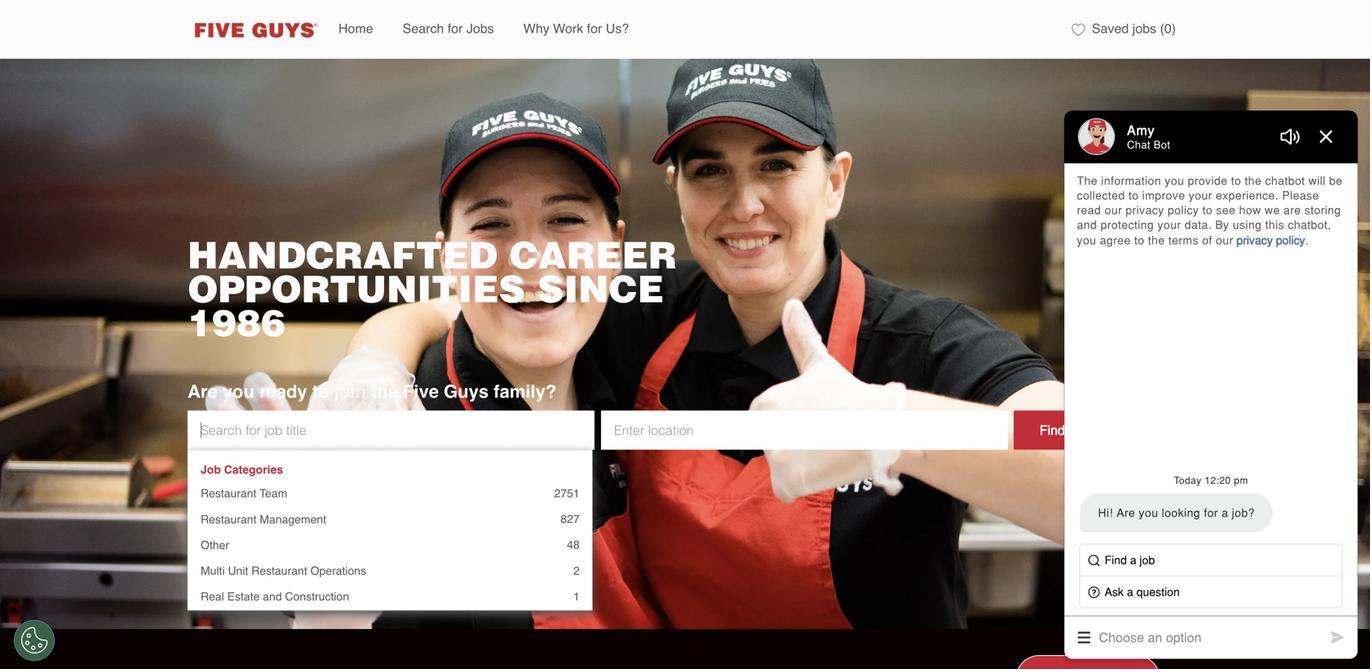 Task type: locate. For each thing, give the bounding box(es) containing it.
other
[[201, 540, 229, 552]]

jobs right find
[[1069, 423, 1097, 438]]

jobs inside button
[[1069, 423, 1097, 438]]

1 horizontal spatial jobs
[[1069, 423, 1097, 438]]

work
[[553, 23, 584, 36]]

1 vertical spatial restaurant
[[201, 514, 257, 526]]

team
[[260, 489, 288, 500]]

1 horizontal spatial for
[[587, 23, 602, 36]]

the
[[371, 373, 398, 407]]

for right search
[[448, 23, 463, 36]]

categories
[[224, 458, 283, 479]]

handcrafted career opportunities since 1986
[[188, 232, 677, 345]]

list containing home
[[324, 0, 1063, 59]]

us?
[[606, 23, 629, 36]]

0 horizontal spatial for
[[448, 23, 463, 36]]

restaurant up real estate and construction
[[252, 566, 307, 577]]

job category suggestions list box
[[188, 482, 593, 611]]

guys
[[444, 373, 489, 407]]

2751
[[555, 489, 580, 500]]

jobs
[[467, 23, 494, 36], [1069, 423, 1097, 438]]

estate
[[227, 592, 260, 603]]

and
[[263, 592, 282, 603]]

job categories
[[201, 458, 283, 479]]

find jobs
[[1040, 423, 1097, 438]]

you
[[223, 373, 255, 407]]

restaurant
[[201, 489, 257, 500], [201, 514, 257, 526], [252, 566, 307, 577]]

list
[[324, 0, 1063, 59]]

company logo image
[[184, 16, 324, 43]]

0 vertical spatial jobs
[[467, 23, 494, 36]]

to
[[312, 373, 329, 407]]

five
[[403, 373, 439, 407]]

restaurant up other
[[201, 514, 257, 526]]

restaurant for restaurant team
[[201, 489, 257, 500]]

restaurant down "job categories"
[[201, 489, 257, 500]]

Search for job title text field
[[188, 411, 595, 450]]

are you ready to join the five guys family?
[[188, 373, 557, 407]]

ready
[[259, 373, 307, 407]]

find jobs button
[[1014, 411, 1123, 450]]

restaurant for restaurant management
[[201, 514, 257, 526]]

for
[[448, 23, 463, 36], [587, 23, 602, 36]]

1
[[574, 592, 580, 603]]

home link
[[339, 23, 373, 36]]

restaurant team
[[201, 489, 288, 500]]

why work for us?
[[524, 23, 629, 36]]

1 for from the left
[[448, 23, 463, 36]]

827
[[561, 514, 580, 526]]

1 vertical spatial jobs
[[1069, 423, 1097, 438]]

join
[[334, 373, 366, 407]]

0 vertical spatial restaurant
[[201, 489, 257, 500]]

family?
[[494, 373, 557, 407]]

Enter Location text field
[[601, 411, 1008, 450]]

management
[[260, 514, 326, 526]]

jobs left why
[[467, 23, 494, 36]]

construction
[[285, 592, 349, 603]]

search for jobs link
[[403, 23, 494, 36]]

for left us?
[[587, 23, 602, 36]]

find
[[1040, 423, 1066, 438]]



Task type: vqa. For each thing, say whether or not it's contained in the screenshot.
text field
no



Task type: describe. For each thing, give the bounding box(es) containing it.
48
[[567, 540, 580, 552]]

2 for from the left
[[587, 23, 602, 36]]

saved jobs (0)
[[1092, 23, 1177, 36]]

opportunities
[[188, 265, 526, 311]]

why
[[524, 23, 550, 36]]

home
[[339, 23, 373, 36]]

jobs
[[1133, 23, 1157, 36]]

are
[[188, 373, 218, 407]]

real
[[201, 592, 224, 603]]

career
[[510, 232, 677, 277]]

search
[[403, 23, 444, 36]]

multi unit restaurant operations
[[201, 566, 366, 577]]

restaurant management
[[201, 514, 326, 526]]

saved
[[1092, 23, 1129, 36]]

real estate and construction
[[201, 592, 349, 603]]

2
[[574, 566, 580, 577]]

2 vertical spatial restaurant
[[252, 566, 307, 577]]

since
[[538, 265, 664, 311]]

handcrafted
[[188, 232, 498, 277]]

(0)
[[1161, 23, 1177, 36]]

job
[[201, 458, 221, 479]]

operations
[[311, 566, 366, 577]]

unit
[[228, 566, 248, 577]]

heart image
[[1072, 23, 1086, 36]]

multi
[[201, 566, 225, 577]]

1986
[[188, 299, 286, 345]]

why work for us? link
[[524, 23, 629, 36]]

search for jobs
[[403, 23, 494, 36]]

0 horizontal spatial jobs
[[467, 23, 494, 36]]



